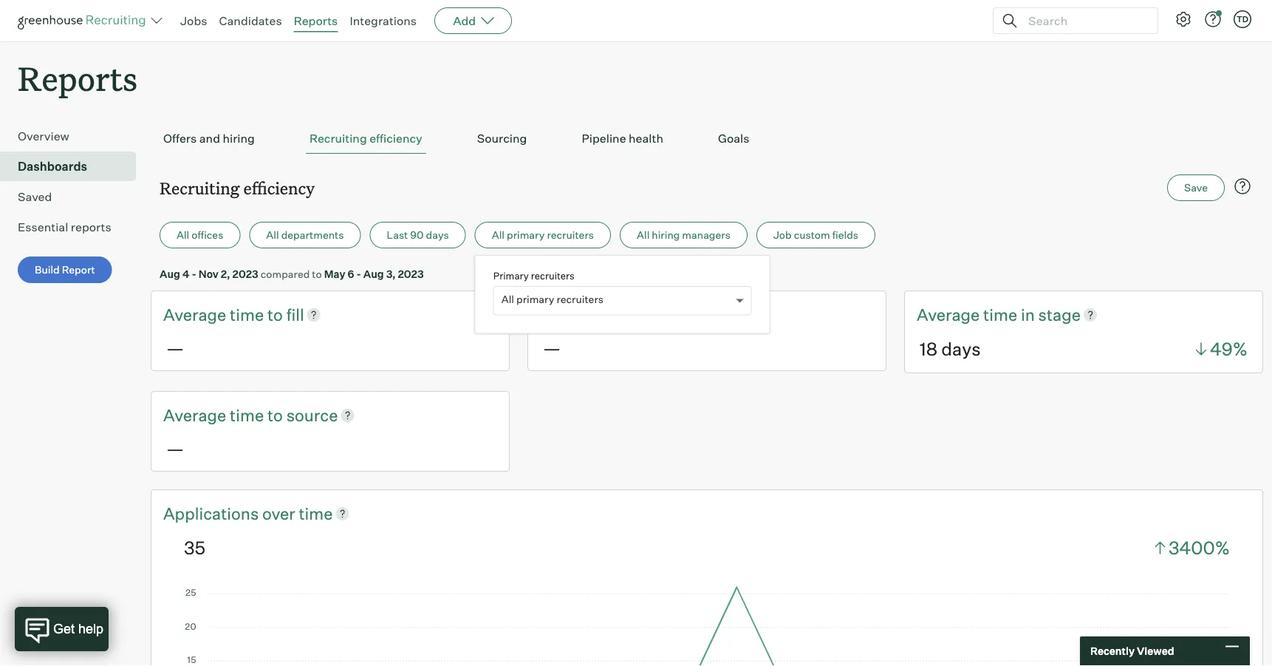 Task type: vqa. For each thing, say whether or not it's contained in the screenshot.
Recruiting efficiency
yes



Task type: locate. For each thing, give the bounding box(es) containing it.
all for all primary recruiters button
[[492, 229, 505, 241]]

1 vertical spatial reports
[[18, 56, 138, 100]]

to left fill
[[268, 304, 283, 325]]

all for all offices button
[[177, 229, 189, 241]]

time link for stage
[[984, 303, 1022, 326]]

to link for source
[[268, 404, 287, 426]]

aug left 3, in the left of the page
[[364, 267, 384, 280]]

0 vertical spatial recruiters
[[547, 229, 594, 241]]

and
[[199, 131, 220, 146]]

last
[[387, 229, 408, 241]]

to
[[312, 267, 322, 280], [268, 304, 283, 325], [645, 304, 660, 325], [268, 405, 283, 425]]

build
[[35, 263, 60, 276]]

all for "all hiring managers" button
[[637, 229, 650, 241]]

all offices
[[177, 229, 224, 241]]

0 horizontal spatial efficiency
[[244, 177, 315, 199]]

recruiters
[[547, 229, 594, 241], [531, 270, 575, 281], [557, 293, 604, 306]]

all left departments
[[266, 229, 279, 241]]

days right 90 at the top
[[426, 229, 449, 241]]

average for fill
[[163, 304, 226, 325]]

primary up primary recruiters at the left top
[[507, 229, 545, 241]]

2023
[[233, 267, 259, 280], [398, 267, 424, 280]]

aug
[[160, 267, 180, 280], [364, 267, 384, 280]]

source
[[287, 405, 338, 425]]

hire link
[[664, 303, 693, 326]]

average for source
[[163, 405, 226, 425]]

recruiting inside recruiting efficiency button
[[310, 131, 367, 146]]

recruiters down primary recruiters at the left top
[[557, 293, 604, 306]]

time for stage
[[984, 304, 1018, 325]]

all offices button
[[160, 222, 241, 249]]

- right 4 on the top of the page
[[192, 267, 196, 280]]

average link for hire
[[540, 303, 607, 326]]

over link
[[262, 502, 299, 525]]

all up primary
[[492, 229, 505, 241]]

time left source
[[230, 405, 264, 425]]

1 horizontal spatial recruiting
[[310, 131, 367, 146]]

all down primary
[[502, 293, 514, 306]]

goals button
[[715, 124, 754, 154]]

reports down 'greenhouse recruiting' image
[[18, 56, 138, 100]]

0 vertical spatial days
[[426, 229, 449, 241]]

time left in
[[984, 304, 1018, 325]]

job
[[774, 229, 792, 241]]

— for fill
[[166, 337, 184, 359]]

add
[[453, 13, 476, 28]]

efficiency inside button
[[370, 131, 423, 146]]

days inside 'button'
[[426, 229, 449, 241]]

0 vertical spatial primary
[[507, 229, 545, 241]]

time left hire
[[607, 304, 641, 325]]

1 vertical spatial recruiters
[[531, 270, 575, 281]]

all hiring managers
[[637, 229, 731, 241]]

aug left 4 on the top of the page
[[160, 267, 180, 280]]

time link left fill link
[[230, 303, 268, 326]]

time link left the source link
[[230, 404, 268, 426]]

1 horizontal spatial aug
[[364, 267, 384, 280]]

to for source
[[268, 405, 283, 425]]

0 horizontal spatial aug
[[160, 267, 180, 280]]

build report
[[35, 263, 95, 276]]

all primary recruiters
[[492, 229, 594, 241], [502, 293, 604, 306]]

all departments button
[[249, 222, 361, 249]]

all primary recruiters up primary recruiters at the left top
[[492, 229, 594, 241]]

time right over
[[299, 503, 333, 523]]

all
[[177, 229, 189, 241], [266, 229, 279, 241], [492, 229, 505, 241], [637, 229, 650, 241], [502, 293, 514, 306]]

0 horizontal spatial -
[[192, 267, 196, 280]]

source link
[[287, 404, 338, 426]]

average time to
[[163, 304, 287, 325], [540, 304, 664, 325], [163, 405, 287, 425]]

-
[[192, 267, 196, 280], [357, 267, 361, 280]]

time link
[[230, 303, 268, 326], [607, 303, 645, 326], [984, 303, 1022, 326], [230, 404, 268, 426], [299, 502, 333, 525]]

greenhouse recruiting image
[[18, 12, 151, 30]]

time link left the stage link
[[984, 303, 1022, 326]]

candidates
[[219, 13, 282, 28]]

pipeline
[[582, 131, 627, 146]]

reports right candidates link
[[294, 13, 338, 28]]

all left managers
[[637, 229, 650, 241]]

applications
[[163, 503, 259, 523]]

build report button
[[18, 257, 112, 283]]

recently viewed
[[1091, 645, 1175, 658]]

managers
[[683, 229, 731, 241]]

recruiting efficiency
[[310, 131, 423, 146], [160, 177, 315, 199]]

job custom fields button
[[757, 222, 876, 249]]

recruiting efficiency inside button
[[310, 131, 423, 146]]

hiring
[[223, 131, 255, 146], [652, 229, 680, 241]]

hiring left managers
[[652, 229, 680, 241]]

average for stage
[[917, 304, 980, 325]]

- right 6
[[357, 267, 361, 280]]

all primary recruiters down primary recruiters at the left top
[[502, 293, 604, 306]]

2 vertical spatial recruiters
[[557, 293, 604, 306]]

overview link
[[18, 127, 130, 145]]

average link for stage
[[917, 303, 984, 326]]

efficiency
[[370, 131, 423, 146], [244, 177, 315, 199]]

candidates link
[[219, 13, 282, 28]]

time
[[230, 304, 264, 325], [607, 304, 641, 325], [984, 304, 1018, 325], [230, 405, 264, 425], [299, 503, 333, 523]]

1 vertical spatial hiring
[[652, 229, 680, 241]]

jobs
[[180, 13, 207, 28]]

hiring right and
[[223, 131, 255, 146]]

hire
[[664, 304, 693, 325]]

offices
[[192, 229, 224, 241]]

90
[[410, 229, 424, 241]]

saved link
[[18, 188, 130, 206]]

1 horizontal spatial days
[[942, 338, 981, 360]]

to left source
[[268, 405, 283, 425]]

recruiters down all primary recruiters button
[[531, 270, 575, 281]]

time link for hire
[[607, 303, 645, 326]]

1 horizontal spatial efficiency
[[370, 131, 423, 146]]

pipeline health button
[[578, 124, 667, 154]]

0 vertical spatial recruiting efficiency
[[310, 131, 423, 146]]

0 vertical spatial hiring
[[223, 131, 255, 146]]

— for hire
[[543, 337, 561, 359]]

18 days
[[920, 338, 981, 360]]

average time to for source
[[163, 405, 287, 425]]

primary recruiters
[[494, 270, 575, 281]]

1 vertical spatial days
[[942, 338, 981, 360]]

0 vertical spatial efficiency
[[370, 131, 423, 146]]

Search text field
[[1025, 10, 1145, 31]]

stage link
[[1039, 303, 1081, 326]]

0 vertical spatial recruiting
[[310, 131, 367, 146]]

1 2023 from the left
[[233, 267, 259, 280]]

sourcing
[[477, 131, 527, 146]]

average link
[[163, 303, 230, 326], [540, 303, 607, 326], [917, 303, 984, 326], [163, 404, 230, 426]]

compared
[[261, 267, 310, 280]]

3,
[[386, 267, 396, 280]]

0 horizontal spatial days
[[426, 229, 449, 241]]

2023 right 2, at the left
[[233, 267, 259, 280]]

1 horizontal spatial -
[[357, 267, 361, 280]]

1 vertical spatial recruiting
[[160, 177, 240, 199]]

days right 18
[[942, 338, 981, 360]]

tab list containing offers and hiring
[[160, 124, 1255, 154]]

primary inside button
[[507, 229, 545, 241]]

all for all departments button
[[266, 229, 279, 241]]

td button
[[1234, 10, 1252, 28]]

days
[[426, 229, 449, 241], [942, 338, 981, 360]]

all left offices
[[177, 229, 189, 241]]

td
[[1237, 14, 1249, 24]]

saved
[[18, 189, 52, 204]]

2 aug from the left
[[364, 267, 384, 280]]

average time in
[[917, 304, 1039, 325]]

1 horizontal spatial 2023
[[398, 267, 424, 280]]

average for hire
[[540, 304, 603, 325]]

1 vertical spatial recruiting efficiency
[[160, 177, 315, 199]]

average time to for fill
[[163, 304, 287, 325]]

2023 right 3, in the left of the page
[[398, 267, 424, 280]]

primary down primary recruiters at the left top
[[517, 293, 555, 306]]

reports
[[294, 13, 338, 28], [18, 56, 138, 100]]

1 horizontal spatial reports
[[294, 13, 338, 28]]

fill
[[287, 304, 304, 325]]

recruiters up primary recruiters at the left top
[[547, 229, 594, 241]]

1 vertical spatial all primary recruiters
[[502, 293, 604, 306]]

custom
[[794, 229, 831, 241]]

—
[[166, 337, 184, 359], [543, 337, 561, 359], [166, 437, 184, 459]]

time for source
[[230, 405, 264, 425]]

to link
[[268, 303, 287, 326], [645, 303, 664, 326], [268, 404, 287, 426]]

primary
[[494, 270, 529, 281]]

time for fill
[[230, 304, 264, 325]]

1 horizontal spatial hiring
[[652, 229, 680, 241]]

to left hire
[[645, 304, 660, 325]]

xychart image
[[184, 583, 1231, 666]]

sourcing button
[[474, 124, 531, 154]]

tab list
[[160, 124, 1255, 154]]

0 horizontal spatial hiring
[[223, 131, 255, 146]]

time down 2, at the left
[[230, 304, 264, 325]]

2,
[[221, 267, 230, 280]]

0 horizontal spatial 2023
[[233, 267, 259, 280]]

time link left hire "link"
[[607, 303, 645, 326]]

aug 4 - nov 2, 2023 compared to may 6 - aug 3, 2023
[[160, 267, 424, 280]]

reports
[[71, 220, 111, 234]]

offers and hiring
[[163, 131, 255, 146]]

average time to for hire
[[540, 304, 664, 325]]

0 vertical spatial all primary recruiters
[[492, 229, 594, 241]]

essential reports
[[18, 220, 111, 234]]



Task type: describe. For each thing, give the bounding box(es) containing it.
all departments
[[266, 229, 344, 241]]

18
[[920, 338, 938, 360]]

report
[[62, 263, 95, 276]]

3400%
[[1169, 536, 1231, 559]]

configure image
[[1175, 10, 1193, 28]]

1 vertical spatial primary
[[517, 293, 555, 306]]

hiring inside tab list
[[223, 131, 255, 146]]

time link for source
[[230, 404, 268, 426]]

all hiring managers button
[[620, 222, 748, 249]]

fields
[[833, 229, 859, 241]]

last 90 days button
[[370, 222, 466, 249]]

last 90 days
[[387, 229, 449, 241]]

viewed
[[1138, 645, 1175, 658]]

faq image
[[1234, 178, 1252, 195]]

1 vertical spatial efficiency
[[244, 177, 315, 199]]

time link for fill
[[230, 303, 268, 326]]

dashboards
[[18, 159, 87, 174]]

2 - from the left
[[357, 267, 361, 280]]

35
[[184, 536, 206, 559]]

average link for source
[[163, 404, 230, 426]]

0 horizontal spatial reports
[[18, 56, 138, 100]]

in
[[1022, 304, 1035, 325]]

recruiters inside button
[[547, 229, 594, 241]]

applications over
[[163, 503, 299, 523]]

add button
[[435, 7, 512, 34]]

save
[[1185, 181, 1209, 194]]

in link
[[1022, 303, 1039, 326]]

49%
[[1211, 338, 1249, 360]]

pipeline health
[[582, 131, 664, 146]]

stage
[[1039, 304, 1081, 325]]

offers
[[163, 131, 197, 146]]

jobs link
[[180, 13, 207, 28]]

6
[[348, 267, 354, 280]]

average link for fill
[[163, 303, 230, 326]]

0 vertical spatial reports
[[294, 13, 338, 28]]

0 horizontal spatial recruiting
[[160, 177, 240, 199]]

applications link
[[163, 502, 262, 525]]

recruiting efficiency button
[[306, 124, 426, 154]]

dashboards link
[[18, 158, 130, 175]]

all primary recruiters button
[[475, 222, 611, 249]]

essential
[[18, 220, 68, 234]]

time link right over
[[299, 502, 333, 525]]

reports link
[[294, 13, 338, 28]]

job custom fields
[[774, 229, 859, 241]]

all primary recruiters inside button
[[492, 229, 594, 241]]

goals
[[718, 131, 750, 146]]

1 aug from the left
[[160, 267, 180, 280]]

recently
[[1091, 645, 1135, 658]]

integrations
[[350, 13, 417, 28]]

nov
[[199, 267, 219, 280]]

health
[[629, 131, 664, 146]]

offers and hiring button
[[160, 124, 259, 154]]

to link for hire
[[645, 303, 664, 326]]

to link for fill
[[268, 303, 287, 326]]

— for source
[[166, 437, 184, 459]]

may
[[324, 267, 346, 280]]

essential reports link
[[18, 218, 130, 236]]

integrations link
[[350, 13, 417, 28]]

time for hire
[[607, 304, 641, 325]]

to left 'may'
[[312, 267, 322, 280]]

2 2023 from the left
[[398, 267, 424, 280]]

to for hire
[[645, 304, 660, 325]]

overview
[[18, 129, 69, 144]]

departments
[[281, 229, 344, 241]]

fill link
[[287, 303, 304, 326]]

to for fill
[[268, 304, 283, 325]]

1 - from the left
[[192, 267, 196, 280]]

td button
[[1232, 7, 1255, 31]]

save button
[[1168, 175, 1226, 201]]

over
[[262, 503, 295, 523]]

4
[[183, 267, 190, 280]]



